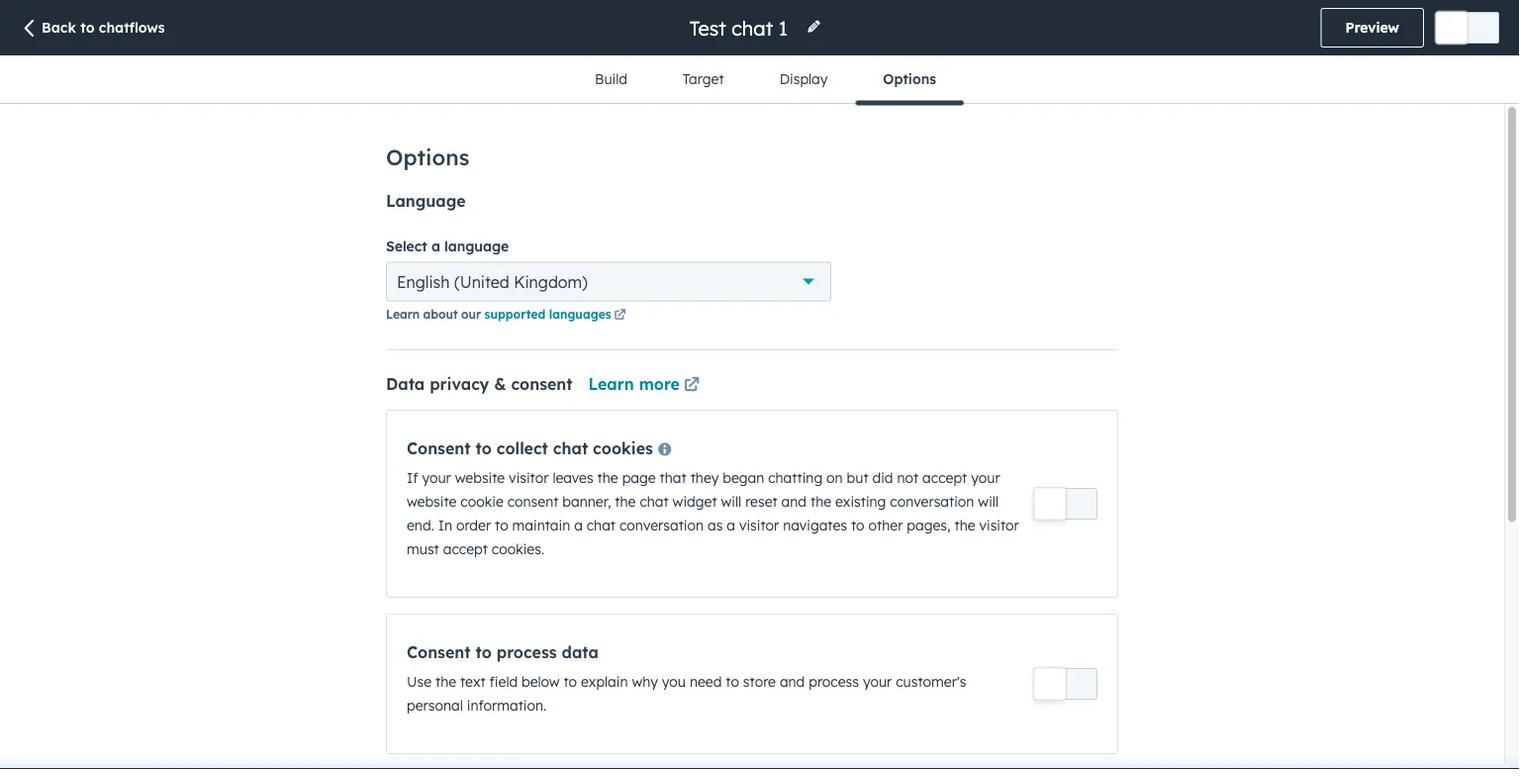 Task type: vqa. For each thing, say whether or not it's contained in the screenshot.
navigation
yes



Task type: locate. For each thing, give the bounding box(es) containing it.
1 consent from the top
[[407, 439, 471, 458]]

link opens in a new window image for supported languages
[[614, 310, 626, 322]]

consent up use
[[407, 642, 471, 662]]

back to chatflows
[[42, 19, 165, 36]]

preview button
[[1321, 8, 1424, 48]]

visitor
[[509, 469, 549, 487], [739, 517, 779, 534], [979, 517, 1019, 534]]

personal
[[407, 697, 463, 714]]

navigation
[[567, 55, 964, 105]]

conversation down widget at the left bottom
[[620, 517, 704, 534]]

0 horizontal spatial accept
[[443, 540, 488, 558]]

consent to collect chat cookies
[[407, 439, 653, 458]]

preview
[[1346, 19, 1400, 36]]

visitor right pages,
[[979, 517, 1019, 534]]

the right pages,
[[955, 517, 976, 534]]

chat
[[553, 439, 588, 458], [640, 493, 669, 510], [587, 517, 616, 534]]

to inside button
[[80, 19, 95, 36]]

existing
[[835, 493, 886, 510]]

learn
[[386, 307, 420, 322], [589, 374, 634, 394]]

and down 'chatting'
[[782, 493, 807, 510]]

consent inside if your website visitor leaves the page that they began chatting on but did not accept your website cookie consent banner, the chat widget will reset and the existing conversation will end. in order to maintain a chat conversation as a visitor navigates to other pages, the visitor must accept cookies.
[[507, 493, 559, 510]]

link opens in a new window image for learn more
[[684, 378, 700, 394]]

0 horizontal spatial will
[[721, 493, 742, 510]]

use the text field below to explain why you need to store and process your customer's personal information.
[[407, 673, 967, 714]]

1 vertical spatial learn
[[589, 374, 634, 394]]

1 horizontal spatial visitor
[[739, 517, 779, 534]]

link opens in a new window image
[[614, 310, 626, 322], [684, 378, 700, 394], [684, 378, 700, 394]]

as
[[708, 517, 723, 534]]

1 horizontal spatial accept
[[923, 469, 967, 487]]

1 horizontal spatial learn
[[589, 374, 634, 394]]

display
[[780, 70, 828, 88]]

navigates
[[783, 517, 847, 534]]

0 horizontal spatial options
[[386, 144, 470, 171]]

website up cookie
[[455, 469, 505, 487]]

0 vertical spatial learn
[[386, 307, 420, 322]]

conversation
[[890, 493, 974, 510], [620, 517, 704, 534]]

1 horizontal spatial your
[[863, 673, 892, 690]]

page
[[622, 469, 656, 487]]

0 vertical spatial consent
[[511, 374, 573, 394]]

field
[[490, 673, 518, 690]]

link opens in a new window image inside supported languages link
[[614, 310, 626, 322]]

1 vertical spatial and
[[780, 673, 805, 690]]

the
[[597, 469, 618, 487], [615, 493, 636, 510], [811, 493, 832, 510], [955, 517, 976, 534], [435, 673, 456, 690]]

consent
[[511, 374, 573, 394], [507, 493, 559, 510]]

english (united kingdom) button
[[386, 262, 831, 301]]

0 vertical spatial options
[[883, 70, 936, 88]]

on
[[827, 469, 843, 487]]

1 vertical spatial conversation
[[620, 517, 704, 534]]

consent
[[407, 439, 471, 458], [407, 642, 471, 662]]

language
[[444, 237, 509, 254]]

supported
[[485, 307, 546, 322]]

website
[[455, 469, 505, 487], [407, 493, 457, 510]]

1 horizontal spatial conversation
[[890, 493, 974, 510]]

learn left more
[[589, 374, 634, 394]]

the down page
[[615, 493, 636, 510]]

website up end.
[[407, 493, 457, 510]]

need
[[690, 673, 722, 690]]

2 will from the left
[[978, 493, 999, 510]]

0 horizontal spatial process
[[497, 642, 557, 662]]

to
[[80, 19, 95, 36], [476, 439, 492, 458], [495, 517, 508, 534], [851, 517, 865, 534], [476, 642, 492, 662], [564, 673, 577, 690], [726, 673, 739, 690]]

process inside use the text field below to explain why you need to store and process your customer's personal information.
[[809, 673, 859, 690]]

chat down banner,
[[587, 517, 616, 534]]

target
[[683, 70, 724, 88]]

options inside options button
[[883, 70, 936, 88]]

and inside use the text field below to explain why you need to store and process your customer's personal information.
[[780, 673, 805, 690]]

1 vertical spatial consent
[[407, 642, 471, 662]]

accept down order
[[443, 540, 488, 558]]

0 horizontal spatial conversation
[[620, 517, 704, 534]]

0 vertical spatial consent
[[407, 439, 471, 458]]

more
[[639, 374, 680, 394]]

other
[[869, 517, 903, 534]]

options
[[883, 70, 936, 88], [386, 144, 470, 171]]

the up navigates
[[811, 493, 832, 510]]

navigation containing build
[[567, 55, 964, 105]]

select a language
[[386, 237, 509, 254]]

a right select
[[432, 237, 440, 254]]

language
[[386, 191, 466, 210]]

chatting
[[768, 469, 823, 487]]

use
[[407, 673, 432, 690]]

learn for learn more
[[589, 374, 634, 394]]

accept
[[923, 469, 967, 487], [443, 540, 488, 558]]

why
[[632, 673, 658, 690]]

the up the personal
[[435, 673, 456, 690]]

began
[[723, 469, 764, 487]]

target button
[[655, 55, 752, 103]]

chat down page
[[640, 493, 669, 510]]

not
[[897, 469, 919, 487]]

1 vertical spatial chat
[[640, 493, 669, 510]]

your right not
[[971, 469, 1000, 487]]

data privacy & consent
[[386, 374, 573, 394]]

will
[[721, 493, 742, 510], [978, 493, 999, 510]]

1 horizontal spatial a
[[574, 517, 583, 534]]

consent right &
[[511, 374, 573, 394]]

they
[[691, 469, 719, 487]]

1 vertical spatial process
[[809, 673, 859, 690]]

0 horizontal spatial visitor
[[509, 469, 549, 487]]

0 vertical spatial process
[[497, 642, 557, 662]]

0 horizontal spatial your
[[422, 469, 451, 487]]

consent to process data
[[407, 642, 599, 662]]

cookies.
[[492, 540, 545, 558]]

back to chatflows button
[[20, 18, 165, 40]]

1 horizontal spatial options
[[883, 70, 936, 88]]

0 vertical spatial and
[[782, 493, 807, 510]]

2 horizontal spatial a
[[727, 517, 735, 534]]

conversation up pages,
[[890, 493, 974, 510]]

to right back
[[80, 19, 95, 36]]

pages,
[[907, 517, 951, 534]]

your
[[422, 469, 451, 487], [971, 469, 1000, 487], [863, 673, 892, 690]]

link opens in a new window image
[[614, 307, 626, 325]]

visitor down reset
[[739, 517, 779, 534]]

store
[[743, 673, 776, 690]]

visitor down consent to collect chat cookies
[[509, 469, 549, 487]]

learn about our
[[386, 307, 485, 322]]

options button
[[856, 55, 964, 105]]

process up below
[[497, 642, 557, 662]]

chat up leaves
[[553, 439, 588, 458]]

1 horizontal spatial will
[[978, 493, 999, 510]]

back
[[42, 19, 76, 36]]

2 vertical spatial chat
[[587, 517, 616, 534]]

about
[[423, 307, 458, 322]]

0 vertical spatial website
[[455, 469, 505, 487]]

1 vertical spatial consent
[[507, 493, 559, 510]]

2 consent from the top
[[407, 642, 471, 662]]

a down banner,
[[574, 517, 583, 534]]

you
[[662, 673, 686, 690]]

your right if on the bottom
[[422, 469, 451, 487]]

and right the store
[[780, 673, 805, 690]]

a right as
[[727, 517, 735, 534]]

supported languages
[[485, 307, 611, 322]]

process
[[497, 642, 557, 662], [809, 673, 859, 690]]

learn left about
[[386, 307, 420, 322]]

and
[[782, 493, 807, 510], [780, 673, 805, 690]]

1 horizontal spatial process
[[809, 673, 859, 690]]

None field
[[687, 14, 794, 41]]

supported languages link
[[485, 307, 629, 325]]

process right the store
[[809, 673, 859, 690]]

accept right not
[[923, 469, 967, 487]]

learn more
[[589, 374, 680, 394]]

consent up if on the bottom
[[407, 439, 471, 458]]

to up text
[[476, 642, 492, 662]]

your left customer's
[[863, 673, 892, 690]]

information.
[[467, 697, 547, 714]]

a
[[432, 237, 440, 254], [574, 517, 583, 534], [727, 517, 735, 534]]

1 vertical spatial website
[[407, 493, 457, 510]]

0 horizontal spatial learn
[[386, 307, 420, 322]]

did
[[873, 469, 893, 487]]

consent up maintain
[[507, 493, 559, 510]]



Task type: describe. For each thing, give the bounding box(es) containing it.
and inside if your website visitor leaves the page that they began chatting on but did not accept your website cookie consent banner, the chat widget will reset and the existing conversation will end. in order to maintain a chat conversation as a visitor navigates to other pages, the visitor must accept cookies.
[[782, 493, 807, 510]]

banner,
[[563, 493, 611, 510]]

consent for consent to collect chat cookies
[[407, 439, 471, 458]]

2 horizontal spatial your
[[971, 469, 1000, 487]]

order
[[456, 517, 491, 534]]

in
[[438, 517, 452, 534]]

explain
[[581, 673, 628, 690]]

below
[[522, 673, 560, 690]]

collect
[[497, 439, 548, 458]]

that
[[660, 469, 687, 487]]

the inside use the text field below to explain why you need to store and process your customer's personal information.
[[435, 673, 456, 690]]

(united
[[454, 272, 510, 292]]

your inside use the text field below to explain why you need to store and process your customer's personal information.
[[863, 673, 892, 690]]

if
[[407, 469, 418, 487]]

our
[[461, 307, 481, 322]]

end.
[[407, 517, 434, 534]]

display button
[[752, 55, 856, 103]]

widget
[[673, 493, 717, 510]]

cookies
[[593, 439, 653, 458]]

to right below
[[564, 673, 577, 690]]

0 vertical spatial conversation
[[890, 493, 974, 510]]

1 vertical spatial options
[[386, 144, 470, 171]]

languages
[[549, 307, 611, 322]]

select
[[386, 237, 427, 254]]

english
[[397, 272, 450, 292]]

build
[[595, 70, 627, 88]]

must
[[407, 540, 439, 558]]

reset
[[746, 493, 778, 510]]

chatflows
[[99, 19, 165, 36]]

to down the existing on the bottom of the page
[[851, 517, 865, 534]]

data
[[562, 642, 599, 662]]

learn more link
[[589, 374, 704, 394]]

the left page
[[597, 469, 618, 487]]

customer's
[[896, 673, 967, 690]]

to left collect
[[476, 439, 492, 458]]

but
[[847, 469, 869, 487]]

to right need
[[726, 673, 739, 690]]

0 horizontal spatial a
[[432, 237, 440, 254]]

2 horizontal spatial visitor
[[979, 517, 1019, 534]]

data
[[386, 374, 425, 394]]

privacy
[[430, 374, 489, 394]]

maintain
[[512, 517, 570, 534]]

1 will from the left
[[721, 493, 742, 510]]

consent for consent to process data
[[407, 642, 471, 662]]

if your website visitor leaves the page that they began chatting on but did not accept your website cookie consent banner, the chat widget will reset and the existing conversation will end. in order to maintain a chat conversation as a visitor navigates to other pages, the visitor must accept cookies.
[[407, 469, 1019, 558]]

learn for learn about our
[[386, 307, 420, 322]]

leaves
[[553, 469, 594, 487]]

0 vertical spatial accept
[[923, 469, 967, 487]]

english (united kingdom)
[[397, 272, 588, 292]]

&
[[494, 374, 506, 394]]

build button
[[567, 55, 655, 103]]

1 vertical spatial accept
[[443, 540, 488, 558]]

kingdom)
[[514, 272, 588, 292]]

text
[[460, 673, 486, 690]]

cookie
[[461, 493, 504, 510]]

0 vertical spatial chat
[[553, 439, 588, 458]]

to right order
[[495, 517, 508, 534]]



